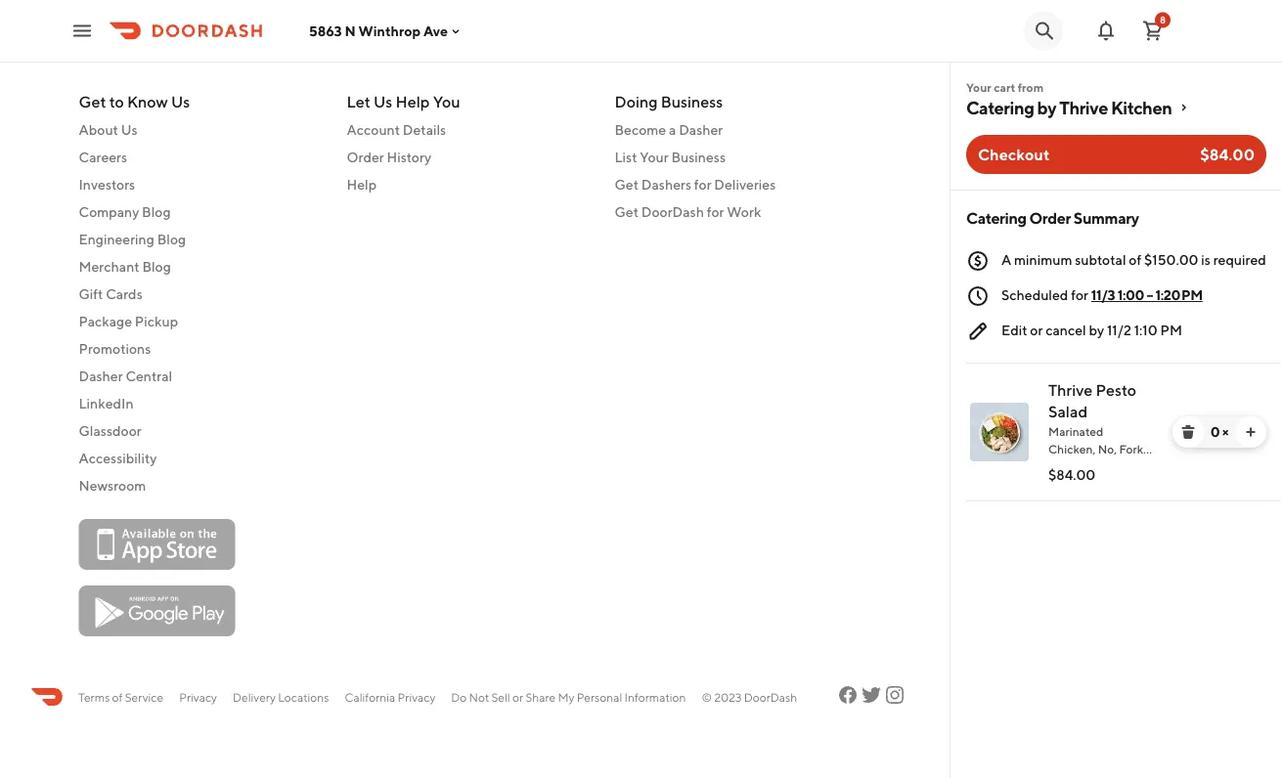 Task type: locate. For each thing, give the bounding box(es) containing it.
help up details on the left top of page
[[396, 92, 430, 111]]

11/3
[[1092, 287, 1116, 303]]

0 horizontal spatial us
[[121, 122, 138, 138]]

company blog link
[[79, 203, 323, 222]]

0 horizontal spatial your
[[640, 149, 669, 165]]

us down get to know us
[[121, 122, 138, 138]]

1 horizontal spatial me
[[423, 19, 442, 35]]

help down order history at the top left
[[347, 177, 377, 193]]

us right let
[[374, 92, 393, 111]]

privacy left do
[[398, 691, 436, 704]]

blog inside 'company blog' link
[[142, 204, 171, 220]]

company
[[79, 204, 139, 220]]

by left 11/2
[[1089, 322, 1105, 339]]

notification bell image
[[1095, 19, 1118, 43]]

blog down engineering blog in the left top of the page
[[142, 259, 171, 275]]

dasher up linkedin
[[79, 368, 123, 385]]

me for burger near me
[[423, 19, 442, 35]]

doordash down dashers
[[642, 204, 704, 220]]

0 horizontal spatial near
[[129, 19, 157, 35]]

privacy right service
[[179, 691, 217, 704]]

catering by thrive kitchen link
[[967, 96, 1267, 119]]

blog inside the engineering blog link
[[157, 231, 186, 248]]

personal
[[577, 691, 623, 704]]

0 vertical spatial get
[[79, 92, 106, 111]]

know
[[127, 92, 168, 111]]

promotions
[[79, 341, 151, 357]]

5863
[[309, 23, 342, 39]]

1 vertical spatial dasher
[[79, 368, 123, 385]]

pesto
[[1096, 381, 1137, 400]]

1 vertical spatial order
[[1030, 209, 1071, 227]]

doing business
[[615, 92, 723, 111]]

delivery locations
[[233, 691, 329, 704]]

0 vertical spatial blog
[[142, 204, 171, 220]]

1 vertical spatial of
[[112, 691, 123, 704]]

1 me from the left
[[160, 19, 179, 35]]

11/2
[[1107, 322, 1132, 339]]

order history link
[[347, 148, 591, 167]]

1 horizontal spatial or
[[1031, 322, 1043, 339]]

blog up engineering blog in the left top of the page
[[142, 204, 171, 220]]

1 catering from the top
[[967, 97, 1035, 118]]

0 vertical spatial $84.00
[[1201, 145, 1255, 164]]

near left "ave"
[[392, 19, 420, 35]]

doordash on instagram image
[[883, 684, 907, 707]]

account
[[347, 122, 400, 138]]

5863 n winthrop ave button
[[309, 23, 464, 39]]

8 button
[[1134, 11, 1173, 50]]

thrive up salad
[[1049, 381, 1093, 400]]

1 horizontal spatial near
[[392, 19, 420, 35]]

8 items, open order cart image
[[1142, 19, 1165, 43]]

sell
[[492, 691, 510, 704]]

0 horizontal spatial dasher
[[79, 368, 123, 385]]

minimum
[[1015, 252, 1073, 268]]

near
[[129, 19, 157, 35], [392, 19, 420, 35]]

2 catering from the top
[[967, 209, 1027, 227]]

or right edit
[[1031, 322, 1043, 339]]

1 horizontal spatial order
[[1030, 209, 1071, 227]]

blog for company blog
[[142, 204, 171, 220]]

2 me from the left
[[423, 19, 442, 35]]

let us help you
[[347, 92, 460, 111]]

pm
[[1161, 322, 1183, 339]]

for left 11/3
[[1072, 287, 1089, 303]]

glassdoor
[[79, 423, 142, 439]]

catering up a
[[967, 209, 1027, 227]]

0 horizontal spatial me
[[160, 19, 179, 35]]

us right the know
[[171, 92, 190, 111]]

order history
[[347, 149, 431, 165]]

for left work
[[707, 204, 725, 220]]

engineering blog link
[[79, 230, 323, 249]]

1 vertical spatial get
[[615, 177, 639, 193]]

help
[[396, 92, 430, 111], [347, 177, 377, 193]]

0 vertical spatial for
[[694, 177, 712, 193]]

0 horizontal spatial doordash
[[642, 204, 704, 220]]

your
[[967, 80, 992, 94], [640, 149, 669, 165]]

0 horizontal spatial or
[[513, 691, 524, 704]]

1 vertical spatial your
[[640, 149, 669, 165]]

2 horizontal spatial us
[[374, 92, 393, 111]]

business up the a
[[661, 92, 723, 111]]

1 vertical spatial $84.00
[[1049, 467, 1096, 483]]

0 vertical spatial help
[[396, 92, 430, 111]]

get for get to know us
[[79, 92, 106, 111]]

careers
[[79, 149, 127, 165]]

1 horizontal spatial help
[[396, 92, 430, 111]]

kitchen
[[1112, 97, 1172, 118]]

1 vertical spatial or
[[513, 691, 524, 704]]

0 vertical spatial doordash
[[642, 204, 704, 220]]

open menu image
[[70, 19, 94, 43]]

0 vertical spatial or
[[1031, 322, 1043, 339]]

blog inside "merchant blog" link
[[142, 259, 171, 275]]

burger
[[347, 19, 389, 35]]

me right winthrop at left top
[[423, 19, 442, 35]]

of inside terms of service link
[[112, 691, 123, 704]]

merchant
[[79, 259, 140, 275]]

thrive pesto salad image
[[971, 403, 1029, 462]]

chicken,
[[1049, 442, 1096, 456]]

linkedin link
[[79, 394, 323, 414]]

list your business link
[[615, 148, 860, 167]]

business inside 'link'
[[672, 149, 726, 165]]

2 vertical spatial blog
[[142, 259, 171, 275]]

1 horizontal spatial of
[[1129, 252, 1142, 268]]

dasher right the a
[[679, 122, 723, 138]]

0 horizontal spatial privacy
[[179, 691, 217, 704]]

catering for catering by thrive kitchen
[[967, 97, 1035, 118]]

1 vertical spatial catering
[[967, 209, 1027, 227]]

order down the account
[[347, 149, 384, 165]]

dasher
[[679, 122, 723, 138], [79, 368, 123, 385]]

1 vertical spatial doordash
[[744, 691, 798, 704]]

your left cart
[[967, 80, 992, 94]]

0 horizontal spatial by
[[1038, 97, 1057, 118]]

terms of service link
[[78, 689, 164, 706]]

newsroom
[[79, 478, 146, 494]]

terms of service
[[78, 691, 164, 704]]

for for doordash
[[707, 204, 725, 220]]

company blog
[[79, 204, 171, 220]]

0 horizontal spatial of
[[112, 691, 123, 704]]

1 vertical spatial thrive
[[1049, 381, 1093, 400]]

0 horizontal spatial $84.00
[[1049, 467, 1096, 483]]

1 vertical spatial for
[[707, 204, 725, 220]]

do not sell or share my personal information
[[451, 691, 686, 704]]

salad
[[1049, 403, 1088, 421]]

1 horizontal spatial doordash
[[744, 691, 798, 704]]

1 vertical spatial business
[[672, 149, 726, 165]]

us for about us
[[121, 122, 138, 138]]

0 vertical spatial dasher
[[679, 122, 723, 138]]

me
[[160, 19, 179, 35], [423, 19, 442, 35]]

package pickup
[[79, 314, 178, 330]]

1 near from the left
[[129, 19, 157, 35]]

dasher inside dasher central link
[[79, 368, 123, 385]]

1 vertical spatial help
[[347, 177, 377, 193]]

0 vertical spatial thrive
[[1060, 97, 1108, 118]]

california privacy link
[[345, 689, 436, 706]]

2 near from the left
[[392, 19, 420, 35]]

0 vertical spatial catering
[[967, 97, 1035, 118]]

dasher central
[[79, 368, 172, 385]]

0 horizontal spatial order
[[347, 149, 384, 165]]

about us
[[79, 122, 138, 138]]

or right "sell"
[[513, 691, 524, 704]]

get
[[79, 92, 106, 111], [615, 177, 639, 193], [615, 204, 639, 220]]

do not sell or share my personal information link
[[451, 689, 686, 706]]

doordash right 2023
[[744, 691, 798, 704]]

thrive left kitchen
[[1060, 97, 1108, 118]]

© 2023 doordash
[[702, 691, 798, 704]]

dashers
[[642, 177, 692, 193]]

of right "terms"
[[112, 691, 123, 704]]

1 vertical spatial blog
[[157, 231, 186, 248]]

0 vertical spatial by
[[1038, 97, 1057, 118]]

catering down cart
[[967, 97, 1035, 118]]

1 horizontal spatial dasher
[[679, 122, 723, 138]]

$84.00
[[1201, 145, 1255, 164], [1049, 467, 1096, 483]]

marinated
[[1049, 425, 1104, 438]]

near right dessert
[[129, 19, 157, 35]]

0 ×
[[1211, 424, 1229, 440]]

dasher inside become a dasher link
[[679, 122, 723, 138]]

delivery locations link
[[233, 689, 329, 706]]

blog for merchant blog
[[142, 259, 171, 275]]

your right list
[[640, 149, 669, 165]]

of
[[1129, 252, 1142, 268], [112, 691, 123, 704]]

2 vertical spatial get
[[615, 204, 639, 220]]

business up get dashers for deliveries
[[672, 149, 726, 165]]

blog
[[142, 204, 171, 220], [157, 231, 186, 248], [142, 259, 171, 275]]

about us link
[[79, 120, 323, 140]]

order up minimum at the top right of page
[[1030, 209, 1071, 227]]

not
[[469, 691, 489, 704]]

burger near me link
[[347, 17, 591, 37]]

by
[[1038, 97, 1057, 118], [1089, 322, 1105, 339]]

blog down 'company blog' link
[[157, 231, 186, 248]]

work
[[727, 204, 761, 220]]

catering for catering order summary
[[967, 209, 1027, 227]]

0 vertical spatial of
[[1129, 252, 1142, 268]]

deliveries
[[715, 177, 776, 193]]

1 horizontal spatial privacy
[[398, 691, 436, 704]]

checkout
[[978, 145, 1050, 164]]

get doordash for work link
[[615, 203, 860, 222]]

1 horizontal spatial $84.00
[[1201, 145, 1255, 164]]

me right dessert
[[160, 19, 179, 35]]

for for dashers
[[694, 177, 712, 193]]

0 vertical spatial order
[[347, 149, 384, 165]]

1 horizontal spatial by
[[1089, 322, 1105, 339]]

do
[[451, 691, 467, 704]]

catering
[[967, 97, 1035, 118], [967, 209, 1027, 227]]

0 vertical spatial your
[[967, 80, 992, 94]]

of right subtotal
[[1129, 252, 1142, 268]]

by down from
[[1038, 97, 1057, 118]]

for up get doordash for work
[[694, 177, 712, 193]]

newsroom link
[[79, 476, 323, 496]]

n
[[345, 23, 356, 39]]

doordash
[[642, 204, 704, 220], [744, 691, 798, 704]]



Task type: describe. For each thing, give the bounding box(es) containing it.
dessert near me link
[[79, 17, 323, 37]]

napkin
[[1071, 460, 1110, 474]]

my
[[558, 691, 575, 704]]

investors
[[79, 177, 135, 193]]

near for burger
[[392, 19, 420, 35]]

get to know us
[[79, 92, 190, 111]]

1 horizontal spatial us
[[171, 92, 190, 111]]

5863 n winthrop ave
[[309, 23, 448, 39]]

doordash on twitter image
[[860, 684, 883, 707]]

remove one from cart image
[[1181, 425, 1197, 440]]

me for dessert near me
[[160, 19, 179, 35]]

gift cards link
[[79, 285, 323, 304]]

edit
[[1002, 322, 1028, 339]]

catering order summary
[[967, 209, 1139, 227]]

history
[[387, 149, 431, 165]]

pickup
[[135, 314, 178, 330]]

your cart from
[[967, 80, 1044, 94]]

$150.00
[[1145, 252, 1199, 268]]

cards
[[106, 286, 143, 302]]

accessibility link
[[79, 449, 323, 469]]

delivery
[[233, 691, 276, 704]]

thrive pesto salad marinated chicken, no, fork and napkin $84.00
[[1049, 381, 1144, 483]]

thrive inside 'thrive pesto salad marinated chicken, no, fork and napkin $84.00'
[[1049, 381, 1093, 400]]

get doordash for work
[[615, 204, 761, 220]]

account details link
[[347, 120, 591, 140]]

you
[[433, 92, 460, 111]]

get for get doordash for work
[[615, 204, 639, 220]]

add one to cart image
[[1244, 425, 1259, 440]]

details
[[403, 122, 446, 138]]

careers link
[[79, 148, 323, 167]]

×
[[1223, 424, 1229, 440]]

us for let us help you
[[374, 92, 393, 111]]

engineering
[[79, 231, 154, 248]]

2 vertical spatial for
[[1072, 287, 1089, 303]]

doordash on facebook image
[[837, 684, 860, 707]]

a
[[1002, 252, 1012, 268]]

2 privacy from the left
[[398, 691, 436, 704]]

get dashers for deliveries link
[[615, 175, 860, 195]]

fork
[[1120, 442, 1144, 456]]

is
[[1202, 252, 1211, 268]]

glassdoor link
[[79, 422, 323, 441]]

1 horizontal spatial your
[[967, 80, 992, 94]]

and
[[1049, 460, 1069, 474]]

edit or cancel by 11/2 1:10 pm
[[1002, 322, 1183, 339]]

package pickup link
[[79, 312, 323, 332]]

service
[[125, 691, 164, 704]]

0 vertical spatial business
[[661, 92, 723, 111]]

investors link
[[79, 175, 323, 195]]

list
[[615, 149, 637, 165]]

1:10
[[1135, 322, 1158, 339]]

your inside 'link'
[[640, 149, 669, 165]]

dessert near me
[[79, 19, 179, 35]]

ave
[[424, 23, 448, 39]]

8
[[1160, 14, 1166, 25]]

1:00 – 1:20 pm
[[1118, 287, 1203, 303]]

get dashers for deliveries
[[615, 177, 776, 193]]

become
[[615, 122, 666, 138]]

scheduled
[[1002, 287, 1069, 303]]

dasher central link
[[79, 367, 323, 386]]

summary
[[1074, 209, 1139, 227]]

©
[[702, 691, 712, 704]]

gift
[[79, 286, 103, 302]]

about
[[79, 122, 118, 138]]

to
[[109, 92, 124, 111]]

let
[[347, 92, 371, 111]]

a minimum subtotal of $150.00 is required
[[1002, 252, 1267, 268]]

promotions link
[[79, 340, 323, 359]]

merchant blog
[[79, 259, 171, 275]]

0 horizontal spatial help
[[347, 177, 377, 193]]

blog for engineering blog
[[157, 231, 186, 248]]

gift cards
[[79, 286, 143, 302]]

required
[[1214, 252, 1267, 268]]

1 privacy from the left
[[179, 691, 217, 704]]

california
[[345, 691, 395, 704]]

get for get dashers for deliveries
[[615, 177, 639, 193]]

catering by thrive kitchen
[[967, 97, 1172, 118]]

no,
[[1099, 442, 1117, 456]]

information
[[625, 691, 686, 704]]

cart
[[994, 80, 1016, 94]]

share
[[526, 691, 556, 704]]

terms
[[78, 691, 110, 704]]

subtotal
[[1075, 252, 1127, 268]]

linkedin
[[79, 396, 134, 412]]

california privacy
[[345, 691, 436, 704]]

become a dasher link
[[615, 120, 860, 140]]

doing
[[615, 92, 658, 111]]

near for dessert
[[129, 19, 157, 35]]

$84.00 inside 'thrive pesto salad marinated chicken, no, fork and napkin $84.00'
[[1049, 467, 1096, 483]]

1 vertical spatial by
[[1089, 322, 1105, 339]]

privacy link
[[179, 689, 217, 706]]

help link
[[347, 175, 591, 195]]

burger near me
[[347, 19, 442, 35]]

central
[[126, 368, 172, 385]]



Task type: vqa. For each thing, say whether or not it's contained in the screenshot.
Grocery ICON
no



